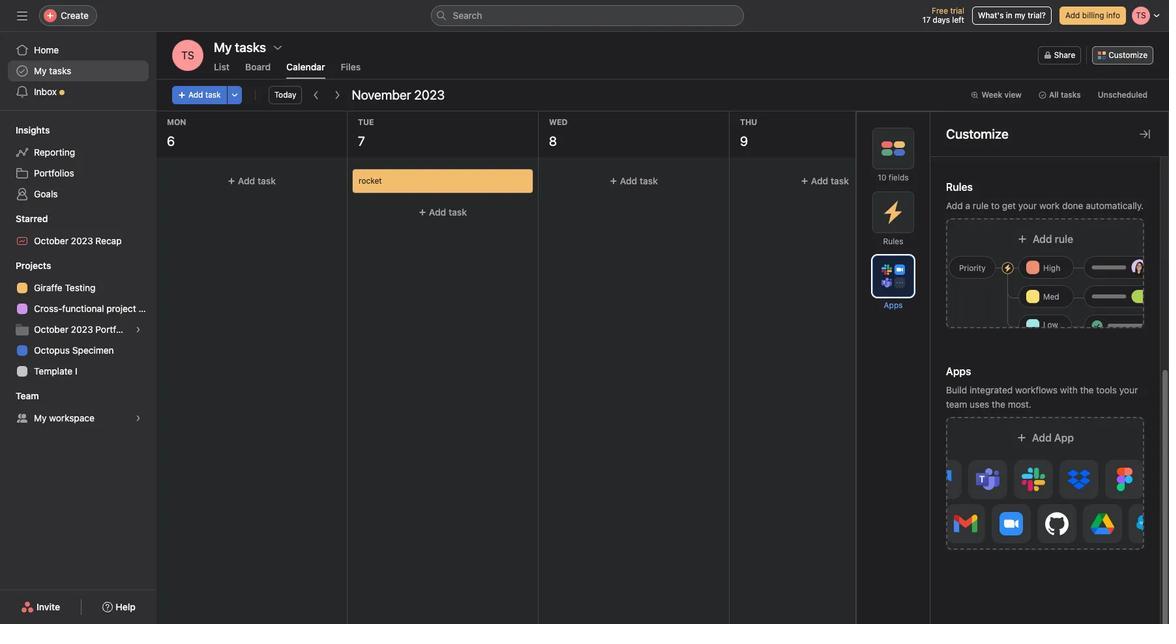 Task type: describe. For each thing, give the bounding box(es) containing it.
week
[[982, 90, 1003, 100]]

starred element
[[0, 207, 157, 254]]

cross-functional project plan link
[[8, 299, 156, 320]]

share button
[[1038, 46, 1082, 65]]

close details image
[[1140, 129, 1151, 139]]

my tasks
[[214, 40, 266, 55]]

search list box
[[431, 5, 744, 26]]

mon 6
[[167, 117, 186, 149]]

show options image
[[273, 42, 283, 53]]

build
[[946, 384, 967, 396]]

10 fields
[[878, 173, 909, 182]]

get
[[1002, 200, 1016, 211]]

app
[[1055, 432, 1074, 444]]

build integrated workflows with the tools your team uses the most.
[[946, 384, 1138, 410]]

12
[[1146, 134, 1159, 149]]

create button
[[39, 5, 97, 26]]

0 vertical spatial rules
[[946, 181, 973, 193]]

my
[[1015, 10, 1026, 20]]

1 vertical spatial apps
[[946, 366, 971, 377]]

integrated
[[970, 384, 1013, 396]]

octopus specimen
[[34, 345, 114, 356]]

all tasks button
[[1033, 86, 1087, 104]]

octopus
[[34, 345, 70, 356]]

fields
[[889, 173, 909, 182]]

projects element
[[0, 254, 157, 385]]

home
[[34, 44, 59, 55]]

billing
[[1083, 10, 1105, 20]]

add app
[[1032, 432, 1074, 444]]

projects button
[[0, 260, 51, 273]]

list
[[214, 61, 230, 72]]

add rule
[[1033, 233, 1074, 245]]

next week image
[[332, 90, 343, 100]]

workspace
[[49, 413, 95, 424]]

inbox
[[34, 86, 57, 97]]

october 2023 recap
[[34, 235, 122, 247]]

low
[[1044, 320, 1058, 330]]

sun 12
[[1146, 117, 1163, 149]]

0 horizontal spatial customize
[[946, 126, 1009, 141]]

insights button
[[0, 124, 50, 137]]

8
[[549, 134, 557, 149]]

add a rule to get your work done automatically.
[[946, 200, 1144, 211]]

projects
[[16, 260, 51, 271]]

plan
[[139, 303, 156, 314]]

starred
[[16, 213, 48, 224]]

what's
[[978, 10, 1004, 20]]

0 vertical spatial rule
[[973, 200, 989, 211]]

files
[[341, 61, 361, 72]]

week view
[[982, 90, 1022, 100]]

left
[[952, 15, 965, 25]]

today button
[[268, 86, 302, 104]]

today
[[274, 90, 296, 100]]

add billing info
[[1066, 10, 1121, 20]]

days
[[933, 15, 950, 25]]

7
[[358, 134, 365, 149]]

goals link
[[8, 184, 149, 205]]

previous week image
[[311, 90, 322, 100]]

functional
[[62, 303, 104, 314]]

17
[[923, 15, 931, 25]]

help
[[116, 602, 136, 613]]

10 for 10
[[931, 134, 945, 149]]

portfolios
[[34, 168, 74, 179]]

view
[[1005, 90, 1022, 100]]

automatically.
[[1086, 200, 1144, 211]]

tasks for all tasks
[[1061, 90, 1081, 100]]

home link
[[8, 40, 149, 61]]

see details, my workspace image
[[134, 415, 142, 423]]

wed
[[549, 117, 568, 127]]

trial
[[951, 6, 965, 16]]

tools
[[1097, 384, 1117, 396]]

tue 7
[[358, 117, 374, 149]]

mon
[[167, 117, 186, 127]]

board link
[[245, 61, 271, 79]]

0 horizontal spatial apps
[[884, 300, 903, 310]]

unscheduled
[[1098, 90, 1148, 100]]

add app button
[[941, 417, 1150, 550]]

see details, october 2023 portfolio image
[[134, 326, 142, 334]]

project
[[106, 303, 136, 314]]

my workspace
[[34, 413, 95, 424]]

uses
[[970, 399, 990, 410]]

1 vertical spatial rule
[[1055, 233, 1074, 245]]

rocket
[[359, 176, 382, 186]]



Task type: locate. For each thing, give the bounding box(es) containing it.
2023 for october 2023 recap
[[71, 235, 93, 247]]

2023 for october 2023 portfolio
[[71, 324, 93, 335]]

1 horizontal spatial rule
[[1055, 233, 1074, 245]]

all
[[1049, 90, 1059, 100]]

1 horizontal spatial your
[[1120, 384, 1138, 396]]

1 vertical spatial october
[[34, 324, 68, 335]]

2023 for november 2023
[[414, 87, 445, 102]]

0 horizontal spatial rule
[[973, 200, 989, 211]]

2 my from the top
[[34, 413, 47, 424]]

template
[[34, 366, 73, 377]]

all tasks
[[1049, 90, 1081, 100]]

insights element
[[0, 119, 157, 207]]

high
[[1044, 263, 1061, 273]]

october up octopus at the bottom of page
[[34, 324, 68, 335]]

1 horizontal spatial 10
[[931, 134, 945, 149]]

october for october 2023 portfolio
[[34, 324, 68, 335]]

reporting
[[34, 147, 75, 158]]

info
[[1107, 10, 1121, 20]]

my up inbox
[[34, 65, 47, 76]]

what's in my trial?
[[978, 10, 1046, 20]]

my inside teams element
[[34, 413, 47, 424]]

1 vertical spatial my
[[34, 413, 47, 424]]

wed 8
[[549, 117, 568, 149]]

october inside october 2023 portfolio link
[[34, 324, 68, 335]]

cross-functional project plan
[[34, 303, 156, 314]]

customize up unscheduled
[[1109, 50, 1148, 60]]

hide sidebar image
[[17, 10, 27, 21]]

1 horizontal spatial apps
[[946, 366, 971, 377]]

0 horizontal spatial rules
[[883, 236, 904, 246]]

list link
[[214, 61, 230, 79]]

team
[[16, 391, 39, 402]]

to
[[992, 200, 1000, 211]]

files link
[[341, 61, 361, 79]]

my inside global "element"
[[34, 65, 47, 76]]

customize
[[1109, 50, 1148, 60], [946, 126, 1009, 141]]

october down starred
[[34, 235, 68, 247]]

giraffe testing link
[[8, 278, 149, 299]]

october for october 2023 recap
[[34, 235, 68, 247]]

0 horizontal spatial 10
[[878, 173, 887, 182]]

thu 9
[[740, 117, 758, 149]]

2023 right november
[[414, 87, 445, 102]]

insights
[[16, 125, 50, 136]]

team
[[946, 399, 967, 410]]

0 horizontal spatial tasks
[[49, 65, 71, 76]]

reporting link
[[8, 142, 149, 163]]

board
[[245, 61, 271, 72]]

calendar link
[[286, 61, 325, 79]]

2023 inside projects element
[[71, 324, 93, 335]]

1 vertical spatial 10
[[878, 173, 887, 182]]

0 horizontal spatial the
[[992, 399, 1006, 410]]

my for my workspace
[[34, 413, 47, 424]]

rules up a
[[946, 181, 973, 193]]

0 vertical spatial october
[[34, 235, 68, 247]]

tasks right the all
[[1061, 90, 1081, 100]]

rule right a
[[973, 200, 989, 211]]

10
[[931, 134, 945, 149], [878, 173, 887, 182]]

0 horizontal spatial your
[[1019, 200, 1037, 211]]

calendar
[[286, 61, 325, 72]]

2023 down cross-functional project plan "link" on the left
[[71, 324, 93, 335]]

2023 left recap
[[71, 235, 93, 247]]

teams element
[[0, 385, 157, 432]]

a
[[966, 200, 971, 211]]

customize inside customize dropdown button
[[1109, 50, 1148, 60]]

trial?
[[1028, 10, 1046, 20]]

priority
[[959, 263, 986, 273]]

0 vertical spatial your
[[1019, 200, 1037, 211]]

rule up high at the top right of the page
[[1055, 233, 1074, 245]]

your right tools
[[1120, 384, 1138, 396]]

my workspace link
[[8, 408, 149, 429]]

1 vertical spatial your
[[1120, 384, 1138, 396]]

i
[[75, 366, 77, 377]]

in
[[1006, 10, 1013, 20]]

2023 inside starred element
[[71, 235, 93, 247]]

testing
[[65, 282, 96, 294]]

add task
[[188, 90, 221, 100], [238, 175, 276, 187], [620, 175, 658, 187], [811, 175, 849, 187], [429, 207, 467, 218]]

team button
[[0, 390, 39, 403]]

0 vertical spatial the
[[1081, 384, 1094, 396]]

1 vertical spatial tasks
[[1061, 90, 1081, 100]]

giraffe
[[34, 282, 62, 294]]

workflows
[[1016, 384, 1058, 396]]

my tasks
[[34, 65, 71, 76]]

search button
[[431, 5, 744, 26]]

tasks for my tasks
[[49, 65, 71, 76]]

0 vertical spatial 10
[[931, 134, 945, 149]]

ts
[[181, 50, 194, 61]]

1 horizontal spatial customize
[[1109, 50, 1148, 60]]

2 october from the top
[[34, 324, 68, 335]]

thu
[[740, 117, 758, 127]]

global element
[[0, 32, 157, 110]]

1 horizontal spatial the
[[1081, 384, 1094, 396]]

october 2023 portfolio
[[34, 324, 131, 335]]

customize down week
[[946, 126, 1009, 141]]

tue
[[358, 117, 374, 127]]

0 vertical spatial apps
[[884, 300, 903, 310]]

invite
[[37, 602, 60, 613]]

my for my tasks
[[34, 65, 47, 76]]

what's in my trial? button
[[972, 7, 1052, 25]]

add billing info button
[[1060, 7, 1126, 25]]

1 vertical spatial the
[[992, 399, 1006, 410]]

1 horizontal spatial rules
[[946, 181, 973, 193]]

template i
[[34, 366, 77, 377]]

0 vertical spatial tasks
[[49, 65, 71, 76]]

10 for 10 fields
[[878, 173, 887, 182]]

the right with
[[1081, 384, 1094, 396]]

1 horizontal spatial tasks
[[1061, 90, 1081, 100]]

1 my from the top
[[34, 65, 47, 76]]

search
[[453, 10, 482, 21]]

share
[[1054, 50, 1076, 60]]

my
[[34, 65, 47, 76], [34, 413, 47, 424]]

task
[[205, 90, 221, 100], [258, 175, 276, 187], [640, 175, 658, 187], [831, 175, 849, 187], [449, 207, 467, 218]]

rule
[[973, 200, 989, 211], [1055, 233, 1074, 245]]

add task button
[[172, 86, 227, 104], [162, 170, 342, 193], [544, 170, 724, 193], [735, 170, 915, 193], [353, 201, 533, 224]]

0 vertical spatial 2023
[[414, 87, 445, 102]]

tasks down home
[[49, 65, 71, 76]]

1 vertical spatial rules
[[883, 236, 904, 246]]

november
[[352, 87, 411, 102]]

recap
[[95, 235, 122, 247]]

with
[[1060, 384, 1078, 396]]

tasks inside global "element"
[[49, 65, 71, 76]]

goals
[[34, 188, 58, 200]]

inbox link
[[8, 82, 149, 102]]

cross-
[[34, 303, 62, 314]]

more actions image
[[231, 91, 238, 99]]

tasks inside "dropdown button"
[[1061, 90, 1081, 100]]

october inside october 2023 recap link
[[34, 235, 68, 247]]

0 vertical spatial my
[[34, 65, 47, 76]]

my down team at bottom
[[34, 413, 47, 424]]

october
[[34, 235, 68, 247], [34, 324, 68, 335]]

the down integrated
[[992, 399, 1006, 410]]

unscheduled button
[[1092, 86, 1154, 104]]

2 vertical spatial 2023
[[71, 324, 93, 335]]

specimen
[[72, 345, 114, 356]]

1 vertical spatial customize
[[946, 126, 1009, 141]]

0 vertical spatial customize
[[1109, 50, 1148, 60]]

1 vertical spatial 2023
[[71, 235, 93, 247]]

portfolios link
[[8, 163, 149, 184]]

1 october from the top
[[34, 235, 68, 247]]

october 2023 portfolio link
[[8, 320, 149, 340]]

add
[[1066, 10, 1080, 20], [188, 90, 203, 100], [238, 175, 255, 187], [620, 175, 637, 187], [811, 175, 829, 187], [946, 200, 963, 211], [429, 207, 446, 218], [1033, 233, 1053, 245], [1032, 432, 1052, 444]]

9
[[740, 134, 748, 149]]

sun
[[1146, 117, 1163, 127]]

rules down 10 fields
[[883, 236, 904, 246]]

november 2023
[[352, 87, 445, 102]]

create
[[61, 10, 89, 21]]

6
[[167, 134, 175, 149]]

free trial 17 days left
[[923, 6, 965, 25]]

your inside build integrated workflows with the tools your team uses the most.
[[1120, 384, 1138, 396]]

your right the get
[[1019, 200, 1037, 211]]



Task type: vqa. For each thing, say whether or not it's contained in the screenshot.
Rules
yes



